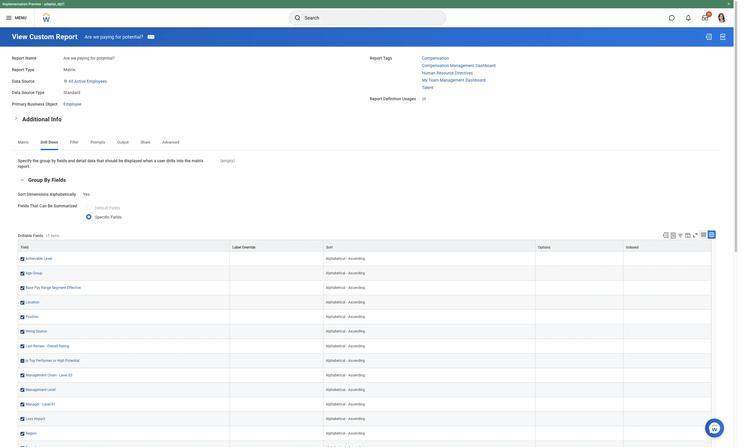 Task type: locate. For each thing, give the bounding box(es) containing it.
1 vertical spatial data
[[12, 90, 20, 95]]

source down data source
[[22, 90, 35, 95]]

data up primary
[[12, 90, 20, 95]]

source for data source
[[22, 79, 35, 84]]

11 ascending from the top
[[348, 403, 365, 407]]

ascending for 11th alphabetical - ascending element from the top of the group by fields group
[[348, 403, 365, 407]]

are we paying for potential?
[[85, 34, 143, 40], [64, 56, 115, 61]]

row containing position
[[18, 310, 712, 325]]

data source type element
[[64, 87, 80, 96]]

12 alphabetical from the top
[[326, 418, 346, 422]]

8 ascending from the top
[[348, 359, 365, 363]]

6 alphabetical - ascending element from the top
[[326, 329, 365, 334]]

my team management dashboard link
[[422, 77, 486, 83]]

01
[[51, 403, 55, 407]]

compensation inside 'link'
[[422, 63, 449, 68]]

report left definition
[[370, 97, 382, 101]]

paying for report name element
[[77, 56, 89, 61]]

0 horizontal spatial the
[[33, 159, 39, 163]]

specific
[[95, 215, 110, 220]]

all
[[69, 79, 73, 84]]

select to filter grid data image
[[678, 233, 684, 239]]

1 compensation from the top
[[422, 56, 449, 61]]

management chain - level 03
[[26, 374, 72, 378]]

0 horizontal spatial for
[[90, 56, 96, 61]]

ascending for 9th alphabetical - ascending element from the bottom
[[348, 330, 365, 334]]

0 vertical spatial are we paying for potential?
[[85, 34, 143, 40]]

1 vertical spatial source
[[22, 90, 35, 95]]

ascending for 10th alphabetical - ascending element from the top of the group by fields group
[[348, 388, 365, 393]]

29 button
[[422, 97, 427, 102]]

0 horizontal spatial potential?
[[97, 56, 115, 61]]

row containing base pay range segment effective
[[18, 281, 712, 296]]

4 field image from the top
[[21, 345, 24, 349]]

11 alphabetical - ascending element from the top
[[326, 402, 365, 407]]

1 horizontal spatial type
[[35, 90, 44, 95]]

source inside group by fields group
[[36, 330, 47, 334]]

are we paying for potential? for report name element
[[64, 56, 115, 61]]

0 vertical spatial for
[[115, 34, 121, 40]]

overall
[[47, 345, 58, 349]]

14 row from the top
[[18, 427, 712, 442]]

data source type
[[12, 90, 44, 95]]

field image for location
[[21, 301, 24, 306]]

drill down
[[41, 140, 58, 145]]

group right age
[[33, 272, 42, 276]]

11 row from the top
[[18, 383, 712, 398]]

3 ascending from the top
[[348, 286, 365, 290]]

achievable level
[[26, 257, 52, 261]]

5 alphabetical from the top
[[326, 315, 346, 320]]

-
[[42, 2, 43, 6], [347, 257, 348, 261], [347, 272, 348, 276], [347, 286, 348, 290], [347, 301, 348, 305], [347, 315, 348, 320], [347, 330, 348, 334], [45, 345, 46, 349], [347, 345, 348, 349], [347, 359, 348, 363], [57, 374, 58, 378], [347, 374, 348, 378], [347, 388, 348, 393], [40, 403, 41, 407], [347, 403, 348, 407], [347, 418, 348, 422], [347, 432, 348, 436]]

1 vertical spatial type
[[35, 90, 44, 95]]

manager - level 01
[[26, 403, 55, 407]]

matrix up the all
[[64, 67, 75, 72]]

report up data source
[[12, 67, 24, 72]]

are inside report name element
[[64, 56, 70, 61]]

2 field image from the top
[[21, 272, 24, 276]]

group by fields button
[[28, 177, 66, 183]]

2 alphabetical from the top
[[326, 272, 346, 276]]

1 horizontal spatial paying
[[100, 34, 114, 40]]

report up report type
[[12, 56, 24, 61]]

source
[[22, 79, 35, 84], [22, 90, 35, 95], [36, 330, 47, 334]]

management up manager - level 01 link
[[26, 388, 47, 393]]

report type
[[12, 67, 34, 72]]

8 row from the top
[[18, 340, 712, 354]]

0 horizontal spatial paying
[[77, 56, 89, 61]]

row containing location
[[18, 296, 712, 310]]

export to excel image
[[663, 232, 669, 239]]

5 field image from the top
[[21, 418, 24, 422]]

2 data from the top
[[12, 90, 20, 95]]

by
[[51, 159, 56, 163]]

tab list containing matrix
[[12, 136, 722, 150]]

by
[[44, 177, 50, 183]]

tab list
[[12, 136, 722, 150]]

can
[[39, 204, 47, 209]]

age
[[26, 272, 32, 276]]

region link
[[26, 431, 37, 436]]

fields for default fields
[[109, 206, 120, 211]]

ascending for 5th alphabetical - ascending element
[[348, 315, 365, 320]]

the right the into
[[185, 159, 191, 163]]

9 ascending from the top
[[348, 374, 365, 378]]

row containing last review - overall rating
[[18, 340, 712, 354]]

sort for sort dimensions alphabetically
[[18, 192, 26, 197]]

management up 'management level' link
[[26, 374, 47, 378]]

report left tags on the top right of page
[[370, 56, 382, 61]]

pay
[[34, 286, 40, 290]]

7 ascending from the top
[[348, 345, 365, 349]]

standard
[[64, 90, 80, 95]]

management
[[450, 63, 475, 68], [440, 78, 465, 83], [26, 374, 47, 378], [26, 388, 47, 393]]

0 horizontal spatial sort
[[18, 192, 26, 197]]

2 field image from the top
[[21, 301, 24, 306]]

fields left '15'
[[33, 234, 43, 238]]

directives
[[455, 71, 473, 75]]

1 vertical spatial group
[[33, 272, 42, 276]]

1 horizontal spatial potential?
[[123, 34, 143, 40]]

0 vertical spatial type
[[25, 67, 34, 72]]

row containing loss impact
[[18, 412, 712, 427]]

are up matrix element
[[64, 56, 70, 61]]

fields left that at the left
[[18, 204, 29, 209]]

base pay range segment effective
[[26, 286, 81, 290]]

11 alphabetical - ascending from the top
[[326, 403, 365, 407]]

fields down default fields
[[111, 215, 122, 220]]

10 alphabetical - ascending element from the top
[[326, 387, 365, 393]]

12 row from the top
[[18, 398, 712, 412]]

chevron down image
[[14, 115, 18, 122]]

13 ascending from the top
[[348, 432, 365, 436]]

data
[[87, 159, 96, 163]]

alphabetical - ascending
[[326, 257, 365, 261], [326, 272, 365, 276], [326, 286, 365, 290], [326, 301, 365, 305], [326, 315, 365, 320], [326, 330, 365, 334], [326, 345, 365, 349], [326, 359, 365, 363], [326, 374, 365, 378], [326, 388, 365, 393], [326, 403, 365, 407], [326, 418, 365, 422], [326, 432, 365, 436]]

1 horizontal spatial matrix
[[64, 67, 75, 72]]

primary business object
[[12, 102, 58, 107]]

6 field image from the top
[[21, 447, 24, 448]]

0 horizontal spatial type
[[25, 67, 34, 72]]

group by fields group
[[18, 177, 716, 448]]

employee
[[64, 102, 82, 107]]

6 row from the top
[[18, 310, 712, 325]]

1 alphabetical from the top
[[326, 257, 346, 261]]

are up report name element
[[85, 34, 92, 40]]

7 field image from the top
[[21, 403, 24, 408]]

4 row from the top
[[18, 281, 712, 296]]

sort dimensions alphabetically element
[[83, 189, 90, 198]]

displayed
[[124, 159, 142, 163]]

ascending for seventh alphabetical - ascending element from the bottom
[[348, 359, 365, 363]]

source up data source type
[[22, 79, 35, 84]]

1 ascending from the top
[[348, 257, 365, 261]]

33 button
[[699, 11, 712, 24]]

potential? for report name element
[[97, 56, 115, 61]]

close environment banner image
[[728, 2, 731, 6]]

9 alphabetical - ascending from the top
[[326, 374, 365, 378]]

last review - overall rating link
[[26, 343, 69, 349]]

last review - overall rating
[[26, 345, 69, 349]]

field image for region
[[21, 432, 24, 437]]

items
[[51, 234, 59, 238]]

alphabetical - ascending element
[[326, 256, 365, 261], [326, 270, 365, 276], [326, 285, 365, 290], [326, 300, 365, 305], [326, 314, 365, 320], [326, 329, 365, 334], [326, 343, 365, 349], [326, 358, 365, 363], [326, 373, 365, 378], [326, 387, 365, 393], [326, 402, 365, 407], [326, 416, 365, 422], [326, 431, 365, 436], [326, 446, 365, 448]]

10 ascending from the top
[[348, 388, 365, 393]]

implementation preview -   adeptai_dpt1
[[2, 2, 65, 6]]

the left group in the left of the page
[[33, 159, 39, 163]]

view
[[12, 33, 28, 41]]

13 row from the top
[[18, 412, 712, 427]]

level left 01
[[42, 403, 51, 407]]

indexed button
[[624, 240, 711, 252]]

1 the from the left
[[33, 159, 39, 163]]

indexed
[[626, 246, 639, 250]]

we
[[93, 34, 99, 40], [71, 56, 76, 61]]

0 vertical spatial sort
[[18, 192, 26, 197]]

level inside manager - level 01 link
[[42, 403, 51, 407]]

12 ascending from the top
[[348, 418, 365, 422]]

sort inside "popup button"
[[326, 246, 333, 250]]

type up business
[[35, 90, 44, 95]]

0 vertical spatial we
[[93, 34, 99, 40]]

for inside report name element
[[90, 56, 96, 61]]

compensation up human
[[422, 56, 449, 61]]

8 field image from the top
[[21, 432, 24, 437]]

0 vertical spatial potential?
[[123, 34, 143, 40]]

7 alphabetical - ascending from the top
[[326, 345, 365, 349]]

fields right by
[[52, 177, 66, 183]]

1 horizontal spatial sort
[[326, 246, 333, 250]]

field image for position
[[21, 315, 24, 320]]

export to excel image
[[706, 33, 713, 40]]

click to view/edit grid preferences image
[[685, 232, 692, 239]]

fullscreen image
[[692, 232, 699, 239]]

5 field image from the top
[[21, 374, 24, 379]]

field image for is top performer or high potential
[[21, 359, 24, 364]]

we up report name element
[[93, 34, 99, 40]]

10 row from the top
[[18, 369, 712, 383]]

3 alphabetical - ascending element from the top
[[326, 285, 365, 290]]

4 field image from the top
[[21, 359, 24, 364]]

compensation for compensation link at top
[[422, 56, 449, 61]]

fields for drillable fields 15 items
[[33, 234, 43, 238]]

summarized
[[54, 204, 77, 209]]

sort
[[18, 192, 26, 197], [326, 246, 333, 250]]

menu
[[15, 15, 27, 20]]

group left by
[[28, 177, 43, 183]]

paying for are we paying for potential? link
[[100, 34, 114, 40]]

field image
[[21, 257, 24, 262], [21, 272, 24, 276], [21, 315, 24, 320], [21, 345, 24, 349], [21, 418, 24, 422], [21, 447, 24, 448]]

report name element
[[64, 52, 115, 61]]

1 horizontal spatial are
[[85, 34, 92, 40]]

alphabetical
[[326, 257, 346, 261], [326, 272, 346, 276], [326, 286, 346, 290], [326, 301, 346, 305], [326, 315, 346, 320], [326, 330, 346, 334], [326, 345, 346, 349], [326, 359, 346, 363], [326, 374, 346, 378], [326, 388, 346, 393], [326, 403, 346, 407], [326, 418, 346, 422], [326, 432, 346, 436]]

we up matrix element
[[71, 56, 76, 61]]

level right achievable
[[44, 257, 52, 261]]

1 field image from the top
[[21, 286, 24, 291]]

report for report type
[[12, 67, 24, 72]]

1 horizontal spatial we
[[93, 34, 99, 40]]

13 alphabetical - ascending from the top
[[326, 432, 365, 436]]

2 vertical spatial source
[[36, 330, 47, 334]]

rating
[[59, 345, 69, 349]]

0 vertical spatial dashboard
[[476, 63, 496, 68]]

level down chain
[[47, 388, 56, 393]]

management down human resource directives
[[440, 78, 465, 83]]

paying inside report name element
[[77, 56, 89, 61]]

employee link
[[64, 101, 82, 107]]

we inside report name element
[[71, 56, 76, 61]]

toolbar
[[660, 231, 716, 240]]

fields
[[57, 159, 67, 163]]

0 vertical spatial source
[[22, 79, 35, 84]]

6 alphabetical - ascending from the top
[[326, 330, 365, 334]]

1 alphabetical - ascending element from the top
[[326, 256, 365, 261]]

level inside management chain - level 03 link
[[59, 374, 67, 378]]

compensation for compensation management dashboard
[[422, 63, 449, 68]]

additional info button
[[22, 116, 62, 123]]

4 alphabetical - ascending from the top
[[326, 301, 365, 305]]

ascending for 12th alphabetical - ascending element from the bottom of the group by fields group
[[348, 286, 365, 290]]

is top performer or high potential link
[[26, 358, 79, 363]]

level left the 03
[[59, 374, 67, 378]]

team
[[429, 78, 439, 83]]

field image for base pay range segment effective
[[21, 286, 24, 291]]

data down report type
[[12, 79, 20, 84]]

override
[[242, 246, 256, 250]]

management chain - level 03 link
[[26, 373, 72, 378]]

type down name
[[25, 67, 34, 72]]

1 vertical spatial sort
[[326, 246, 333, 250]]

3 row from the top
[[18, 267, 712, 281]]

1 vertical spatial we
[[71, 56, 76, 61]]

field image for management level
[[21, 388, 24, 393]]

5 row from the top
[[18, 296, 712, 310]]

human resource directives
[[422, 71, 473, 75]]

2 compensation from the top
[[422, 63, 449, 68]]

1 vertical spatial for
[[90, 56, 96, 61]]

paying up report name element
[[100, 34, 114, 40]]

potential? inside report name element
[[97, 56, 115, 61]]

field image
[[21, 286, 24, 291], [21, 301, 24, 306], [21, 330, 24, 335], [21, 359, 24, 364], [21, 374, 24, 379], [21, 388, 24, 393], [21, 403, 24, 408], [21, 432, 24, 437]]

3 field image from the top
[[21, 330, 24, 335]]

management up directives
[[450, 63, 475, 68]]

matrix up specify
[[18, 140, 29, 145]]

4 ascending from the top
[[348, 301, 365, 305]]

1 horizontal spatial the
[[185, 159, 191, 163]]

potential?
[[123, 34, 143, 40], [97, 56, 115, 61]]

7 alphabetical - ascending element from the top
[[326, 343, 365, 349]]

search image
[[294, 14, 301, 21]]

1 data from the top
[[12, 79, 20, 84]]

group by fields
[[28, 177, 66, 183]]

0 vertical spatial data
[[12, 79, 20, 84]]

2 alphabetical - ascending element from the top
[[326, 270, 365, 276]]

1 row from the top
[[18, 240, 712, 252]]

drillable
[[18, 234, 32, 238]]

0 vertical spatial paying
[[100, 34, 114, 40]]

source right the hiring
[[36, 330, 47, 334]]

1 vertical spatial potential?
[[97, 56, 115, 61]]

1 vertical spatial are we paying for potential?
[[64, 56, 115, 61]]

5 ascending from the top
[[348, 315, 365, 320]]

are for report name element
[[64, 56, 70, 61]]

8 alphabetical from the top
[[326, 359, 346, 363]]

level
[[44, 257, 52, 261], [59, 374, 67, 378], [47, 388, 56, 393], [42, 403, 51, 407]]

dashboard inside 'link'
[[476, 63, 496, 68]]

row containing achievable level
[[18, 252, 712, 267]]

7 row from the top
[[18, 325, 712, 340]]

2 the from the left
[[185, 159, 191, 163]]

ascending for second alphabetical - ascending element from the bottom of the group by fields group
[[348, 432, 365, 436]]

ascending for 2nd alphabetical - ascending element
[[348, 272, 365, 276]]

0 vertical spatial matrix
[[64, 67, 75, 72]]

1 vertical spatial matrix
[[18, 140, 29, 145]]

1 field image from the top
[[21, 257, 24, 262]]

0 horizontal spatial are
[[64, 56, 70, 61]]

6 alphabetical from the top
[[326, 330, 346, 334]]

0 horizontal spatial matrix
[[18, 140, 29, 145]]

prompts
[[91, 140, 105, 145]]

1 horizontal spatial for
[[115, 34, 121, 40]]

1 vertical spatial compensation
[[422, 63, 449, 68]]

loss
[[26, 418, 33, 422]]

are we paying for potential? link
[[85, 34, 143, 40]]

row containing hiring source
[[18, 325, 712, 340]]

0 vertical spatial are
[[85, 34, 92, 40]]

fields up specific fields
[[109, 206, 120, 211]]

cell
[[230, 252, 324, 267], [536, 252, 624, 267], [624, 252, 712, 267], [230, 267, 324, 281], [536, 267, 624, 281], [624, 267, 712, 281], [230, 281, 324, 296], [536, 281, 624, 296], [624, 281, 712, 296], [230, 296, 324, 310], [536, 296, 624, 310], [624, 296, 712, 310], [230, 310, 324, 325], [536, 310, 624, 325], [624, 310, 712, 325], [230, 325, 324, 340], [536, 325, 624, 340], [624, 325, 712, 340], [230, 340, 324, 354], [536, 340, 624, 354], [624, 340, 712, 354], [230, 354, 324, 369], [536, 354, 624, 369], [624, 354, 712, 369], [230, 369, 324, 383], [536, 369, 624, 383], [624, 369, 712, 383], [230, 383, 324, 398], [536, 383, 624, 398], [624, 383, 712, 398], [230, 398, 324, 412], [536, 398, 624, 412], [624, 398, 712, 412], [230, 412, 324, 427], [536, 412, 624, 427], [624, 412, 712, 427], [230, 427, 324, 442], [536, 427, 624, 442], [624, 427, 712, 442], [230, 442, 324, 448], [536, 442, 624, 448], [624, 442, 712, 448]]

field image for manager - level 01
[[21, 403, 24, 408]]

row
[[18, 240, 712, 252], [18, 252, 712, 267], [18, 267, 712, 281], [18, 281, 712, 296], [18, 296, 712, 310], [18, 310, 712, 325], [18, 325, 712, 340], [18, 340, 712, 354], [18, 354, 712, 369], [18, 369, 712, 383], [18, 383, 712, 398], [18, 398, 712, 412], [18, 412, 712, 427], [18, 427, 712, 442], [18, 442, 712, 448]]

profile logan mcneil image
[[717, 13, 727, 24]]

talent
[[422, 85, 434, 90]]

compensation down compensation link at top
[[422, 63, 449, 68]]

9 row from the top
[[18, 354, 712, 369]]

3 field image from the top
[[21, 315, 24, 320]]

2 row from the top
[[18, 252, 712, 267]]

1 vertical spatial paying
[[77, 56, 89, 61]]

compensation management dashboard link
[[422, 62, 496, 68]]

1 vertical spatial are
[[64, 56, 70, 61]]

6 ascending from the top
[[348, 330, 365, 334]]

0 horizontal spatial we
[[71, 56, 76, 61]]

6 field image from the top
[[21, 388, 24, 393]]

sort for sort
[[326, 246, 333, 250]]

justify image
[[5, 14, 12, 21]]

age group link
[[26, 270, 42, 276]]

drillable fields 15 items
[[18, 234, 59, 238]]

2 ascending from the top
[[348, 272, 365, 276]]

location link
[[26, 300, 39, 305]]

0 vertical spatial compensation
[[422, 56, 449, 61]]

output
[[117, 140, 129, 145]]

report right custom
[[56, 33, 78, 41]]

12 alphabetical - ascending from the top
[[326, 418, 365, 422]]

ascending for third alphabetical - ascending element from the bottom
[[348, 418, 365, 422]]

a
[[154, 159, 156, 163]]

paying up all active employees link
[[77, 56, 89, 61]]

we for are we paying for potential? link
[[93, 34, 99, 40]]

view custom report main content
[[0, 27, 734, 448]]

14 alphabetical - ascending element from the top
[[326, 446, 365, 448]]

7 alphabetical from the top
[[326, 345, 346, 349]]



Task type: vqa. For each thing, say whether or not it's contained in the screenshot.
the bottommost paying
yes



Task type: describe. For each thing, give the bounding box(es) containing it.
field image for loss impact
[[21, 418, 24, 422]]

sort button
[[324, 240, 535, 252]]

are for are we paying for potential? link
[[85, 34, 92, 40]]

15 row from the top
[[18, 442, 712, 448]]

0 vertical spatial group
[[28, 177, 43, 183]]

row containing management level
[[18, 383, 712, 398]]

field button
[[18, 240, 230, 252]]

for for are we paying for potential? link
[[115, 34, 121, 40]]

loss impact
[[26, 418, 45, 422]]

additional
[[22, 116, 50, 123]]

hiring source
[[26, 330, 47, 334]]

alphabetically
[[50, 192, 76, 197]]

performer
[[36, 359, 52, 363]]

location
[[26, 301, 39, 305]]

share
[[141, 140, 151, 145]]

ascending for 6th alphabetical - ascending element from the bottom of the group by fields group
[[348, 374, 365, 378]]

ascending for 14th alphabetical - ascending element from the bottom of the group by fields group
[[348, 257, 365, 261]]

manager
[[26, 403, 40, 407]]

4 alphabetical - ascending element from the top
[[326, 300, 365, 305]]

range
[[41, 286, 51, 290]]

matrix
[[192, 159, 204, 163]]

position
[[26, 315, 39, 320]]

field image for last review - overall rating
[[21, 345, 24, 349]]

usages
[[402, 97, 416, 101]]

2 alphabetical - ascending from the top
[[326, 272, 365, 276]]

custom
[[29, 33, 54, 41]]

field
[[21, 246, 29, 250]]

group
[[40, 159, 50, 163]]

export to worksheets image
[[670, 232, 677, 240]]

last
[[26, 345, 32, 349]]

into
[[177, 159, 184, 163]]

3 alphabetical from the top
[[326, 286, 346, 290]]

expand table image
[[709, 232, 715, 238]]

field image for age group
[[21, 272, 24, 276]]

11 alphabetical from the top
[[326, 403, 346, 407]]

specific fields
[[95, 215, 122, 220]]

achievable level link
[[26, 256, 52, 261]]

data for data source
[[12, 79, 20, 84]]

13 alphabetical from the top
[[326, 432, 346, 436]]

drill
[[41, 140, 47, 145]]

inbox large image
[[703, 15, 708, 21]]

impact
[[34, 418, 45, 422]]

options
[[538, 246, 551, 250]]

12 alphabetical - ascending element from the top
[[326, 416, 365, 422]]

29
[[422, 97, 426, 101]]

compensation link
[[422, 55, 449, 61]]

active
[[74, 79, 86, 84]]

field image for achievable level
[[21, 257, 24, 262]]

Search Workday  search field
[[305, 11, 434, 24]]

options button
[[536, 240, 623, 252]]

business
[[28, 102, 44, 107]]

source for data source type
[[22, 90, 35, 95]]

are we paying for potential? for are we paying for potential? link
[[85, 34, 143, 40]]

talent link
[[422, 84, 434, 90]]

level inside achievable level link
[[44, 257, 52, 261]]

row containing region
[[18, 427, 712, 442]]

adeptai_dpt1
[[44, 2, 65, 6]]

is
[[26, 359, 28, 363]]

items selected list
[[422, 55, 505, 91]]

compensation management dashboard
[[422, 63, 496, 68]]

row containing manager - level 01
[[18, 398, 712, 412]]

management level link
[[26, 387, 56, 393]]

tab list inside view custom report "main content"
[[12, 136, 722, 150]]

filter
[[70, 140, 79, 145]]

10 alphabetical - ascending from the top
[[326, 388, 365, 393]]

view printable version (pdf) image
[[720, 33, 727, 40]]

loss impact link
[[26, 416, 45, 422]]

should
[[105, 159, 118, 163]]

my team management dashboard
[[422, 78, 486, 83]]

review
[[33, 345, 45, 349]]

8 alphabetical - ascending from the top
[[326, 359, 365, 363]]

9 alphabetical from the top
[[326, 374, 346, 378]]

human
[[422, 71, 436, 75]]

all active employees link
[[69, 78, 107, 84]]

33
[[708, 12, 711, 16]]

field image for hiring source
[[21, 330, 24, 335]]

4 alphabetical from the top
[[326, 301, 346, 305]]

3 alphabetical - ascending from the top
[[326, 286, 365, 290]]

report for report definition usages
[[370, 97, 382, 101]]

menu banner
[[0, 0, 734, 27]]

source for hiring source
[[36, 330, 47, 334]]

we for report name element
[[71, 56, 76, 61]]

row containing management chain - level 03
[[18, 369, 712, 383]]

report for report tags
[[370, 56, 382, 61]]

menu button
[[0, 8, 34, 27]]

field image for management chain - level 03
[[21, 374, 24, 379]]

management inside 'link'
[[450, 63, 475, 68]]

info
[[51, 116, 62, 123]]

notifications large image
[[686, 15, 692, 21]]

9 alphabetical - ascending element from the top
[[326, 373, 365, 378]]

specify the group by fields and detail data that should be displayed when a user drills into the matrix report.
[[18, 159, 204, 169]]

potential? for are we paying for potential? link
[[123, 34, 143, 40]]

user
[[157, 159, 165, 163]]

data for data source type
[[12, 90, 20, 95]]

report tags
[[370, 56, 392, 61]]

chain
[[47, 374, 56, 378]]

is top performer or high potential
[[26, 359, 79, 363]]

hiring
[[26, 330, 35, 334]]

15
[[46, 234, 50, 238]]

1 alphabetical - ascending from the top
[[326, 257, 365, 261]]

position link
[[26, 314, 39, 320]]

row containing field
[[18, 240, 712, 252]]

- inside menu banner
[[42, 2, 43, 6]]

level inside 'management level' link
[[47, 388, 56, 393]]

10 alphabetical from the top
[[326, 388, 346, 393]]

toolbar inside group by fields group
[[660, 231, 716, 240]]

advanced
[[162, 140, 179, 145]]

report for report name
[[12, 56, 24, 61]]

primary
[[12, 102, 26, 107]]

matrix inside tab list
[[18, 140, 29, 145]]

specify
[[18, 159, 32, 163]]

1 vertical spatial dashboard
[[466, 78, 486, 83]]

row containing is top performer or high potential
[[18, 354, 712, 369]]

matrix element
[[64, 66, 75, 72]]

object
[[46, 102, 58, 107]]

age group
[[26, 272, 42, 276]]

8 alphabetical - ascending element from the top
[[326, 358, 365, 363]]

when
[[143, 159, 153, 163]]

fields for specific fields
[[111, 215, 122, 220]]

region
[[26, 432, 37, 436]]

and
[[68, 159, 75, 163]]

table image
[[701, 232, 707, 238]]

row containing age group
[[18, 267, 712, 281]]

resource
[[437, 71, 454, 75]]

definition
[[384, 97, 401, 101]]

that
[[97, 159, 104, 163]]

view custom report
[[12, 33, 78, 41]]

sort dimensions alphabetically
[[18, 192, 76, 197]]

additional info
[[22, 116, 62, 123]]

report name
[[12, 56, 36, 61]]

base
[[26, 286, 33, 290]]

ascending for 11th alphabetical - ascending element from the bottom of the group by fields group
[[348, 301, 365, 305]]

13 alphabetical - ascending element from the top
[[326, 431, 365, 436]]

5 alphabetical - ascending element from the top
[[326, 314, 365, 320]]

my
[[422, 78, 428, 83]]

drills
[[167, 159, 176, 163]]

base pay range segment effective link
[[26, 285, 81, 290]]

default fields
[[95, 206, 120, 211]]

report.
[[18, 164, 30, 169]]

yes
[[83, 192, 90, 197]]

manager - level 01 link
[[26, 402, 55, 407]]

5 alphabetical - ascending from the top
[[326, 315, 365, 320]]

for for report name element
[[90, 56, 96, 61]]

ascending for 8th alphabetical - ascending element from the bottom
[[348, 345, 365, 349]]

down
[[48, 140, 58, 145]]

achievable
[[26, 257, 43, 261]]

data source image
[[64, 79, 67, 84]]

chevron down image
[[19, 178, 26, 183]]



